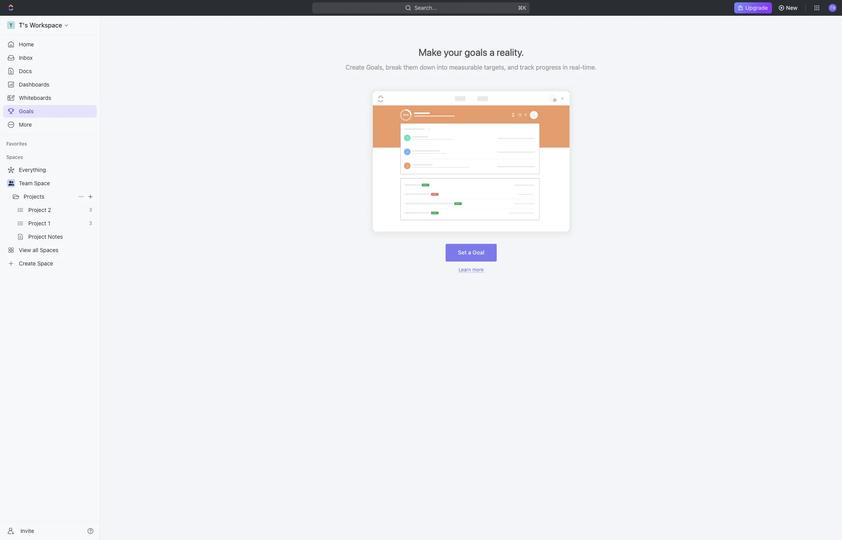 Task type: describe. For each thing, give the bounding box(es) containing it.
team
[[19, 180, 33, 186]]

goals
[[19, 108, 34, 114]]

new button
[[775, 2, 802, 14]]

whiteboards
[[19, 94, 51, 101]]

docs link
[[3, 65, 97, 77]]

view all spaces
[[19, 247, 58, 253]]

upgrade
[[746, 4, 768, 11]]

invite
[[20, 527, 34, 534]]

learn
[[459, 267, 471, 272]]

team space link
[[19, 177, 95, 190]]

track
[[520, 64, 534, 71]]

sidebar navigation
[[0, 16, 102, 540]]

measurable
[[449, 64, 482, 71]]

dashboards link
[[3, 78, 97, 91]]

set a goal
[[458, 249, 484, 256]]

goals,
[[366, 64, 384, 71]]

notes
[[48, 233, 63, 240]]

learn more link
[[459, 267, 484, 272]]

t's workspace, , element
[[7, 21, 15, 29]]

project 2 link
[[28, 204, 86, 216]]

2
[[48, 207, 51, 213]]

create space link
[[3, 257, 95, 270]]

learn more
[[459, 267, 484, 272]]

create for create goals, break them down into measurable targets, and track progress in real-time.
[[346, 64, 365, 71]]

space for create space
[[37, 260, 53, 267]]

project 2
[[28, 207, 51, 213]]

more button
[[3, 118, 97, 131]]

set
[[458, 249, 467, 256]]

create for create space
[[19, 260, 36, 267]]

projects link
[[24, 190, 75, 203]]

into
[[437, 64, 448, 71]]

everything link
[[3, 164, 95, 176]]

favorites button
[[3, 139, 30, 149]]

search...
[[415, 4, 437, 11]]

more
[[19, 121, 32, 128]]

whiteboards link
[[3, 92, 97, 104]]

t
[[9, 22, 13, 28]]

make your goals a reality.
[[419, 46, 524, 58]]

t's workspace
[[19, 22, 62, 29]]

team space
[[19, 180, 50, 186]]

project for project notes
[[28, 233, 46, 240]]

project notes
[[28, 233, 63, 240]]

progress
[[536, 64, 561, 71]]

down
[[420, 64, 435, 71]]



Task type: vqa. For each thing, say whether or not it's contained in the screenshot.
Create related to Create Goals, break them down into measurable targets, and track progress in real-time.
yes



Task type: locate. For each thing, give the bounding box(es) containing it.
2 vertical spatial project
[[28, 233, 46, 240]]

projects
[[24, 193, 44, 200]]

them
[[404, 64, 418, 71]]

new
[[786, 4, 798, 11]]

a up targets,
[[490, 46, 495, 58]]

tb button
[[826, 2, 839, 14]]

user group image
[[8, 181, 14, 186]]

0 vertical spatial 3
[[89, 207, 92, 213]]

a
[[490, 46, 495, 58], [468, 249, 471, 256]]

home link
[[3, 38, 97, 51]]

time.
[[583, 64, 597, 71]]

1 vertical spatial 3
[[89, 220, 92, 226]]

3
[[89, 207, 92, 213], [89, 220, 92, 226]]

spaces up create space link
[[40, 247, 58, 253]]

inbox link
[[3, 52, 97, 64]]

tree containing everything
[[3, 164, 97, 270]]

1
[[48, 220, 50, 227]]

goals
[[465, 46, 487, 58]]

project left the '2'
[[28, 207, 46, 213]]

real-
[[569, 64, 583, 71]]

1 vertical spatial spaces
[[40, 247, 58, 253]]

home
[[19, 41, 34, 48]]

1 horizontal spatial spaces
[[40, 247, 58, 253]]

tree inside sidebar navigation
[[3, 164, 97, 270]]

1 horizontal spatial a
[[490, 46, 495, 58]]

3 project from the top
[[28, 233, 46, 240]]

project 1 link
[[28, 217, 86, 230]]

create left goals,
[[346, 64, 365, 71]]

your
[[444, 46, 462, 58]]

0 horizontal spatial a
[[468, 249, 471, 256]]

project 1
[[28, 220, 50, 227]]

1 project from the top
[[28, 207, 46, 213]]

create down 'view'
[[19, 260, 36, 267]]

0 horizontal spatial create
[[19, 260, 36, 267]]

1 vertical spatial create
[[19, 260, 36, 267]]

tb
[[830, 5, 835, 10]]

view
[[19, 247, 31, 253]]

3 for 2
[[89, 207, 92, 213]]

more
[[472, 267, 484, 272]]

project notes link
[[28, 231, 95, 243]]

spaces
[[6, 154, 23, 160], [40, 247, 58, 253]]

spaces inside view all spaces link
[[40, 247, 58, 253]]

project for project 2
[[28, 207, 46, 213]]

1 3 from the top
[[89, 207, 92, 213]]

targets,
[[484, 64, 506, 71]]

workspace
[[30, 22, 62, 29]]

view all spaces link
[[3, 244, 95, 256]]

everything
[[19, 166, 46, 173]]

project left 1
[[28, 220, 46, 227]]

break
[[386, 64, 402, 71]]

upgrade link
[[735, 2, 772, 13]]

all
[[33, 247, 38, 253]]

favorites
[[6, 141, 27, 147]]

0 vertical spatial create
[[346, 64, 365, 71]]

spaces down favorites button
[[6, 154, 23, 160]]

3 right project 2 'link'
[[89, 207, 92, 213]]

in
[[563, 64, 568, 71]]

create inside tree
[[19, 260, 36, 267]]

create
[[346, 64, 365, 71], [19, 260, 36, 267]]

dashboards
[[19, 81, 49, 88]]

0 vertical spatial space
[[34, 180, 50, 186]]

goal
[[473, 249, 484, 256]]

create space
[[19, 260, 53, 267]]

t's
[[19, 22, 28, 29]]

project
[[28, 207, 46, 213], [28, 220, 46, 227], [28, 233, 46, 240]]

project up view all spaces
[[28, 233, 46, 240]]

project for project 1
[[28, 220, 46, 227]]

and
[[508, 64, 518, 71]]

2 3 from the top
[[89, 220, 92, 226]]

space for team space
[[34, 180, 50, 186]]

0 vertical spatial a
[[490, 46, 495, 58]]

1 horizontal spatial create
[[346, 64, 365, 71]]

1 vertical spatial a
[[468, 249, 471, 256]]

2 project from the top
[[28, 220, 46, 227]]

inbox
[[19, 54, 33, 61]]

docs
[[19, 68, 32, 74]]

space down view all spaces link
[[37, 260, 53, 267]]

⌘k
[[518, 4, 527, 11]]

project inside 'link'
[[28, 207, 46, 213]]

1 vertical spatial space
[[37, 260, 53, 267]]

create goals, break them down into measurable targets, and track progress in real-time.
[[346, 64, 597, 71]]

3 up project notes link
[[89, 220, 92, 226]]

space down everything link
[[34, 180, 50, 186]]

a right set
[[468, 249, 471, 256]]

3 for 1
[[89, 220, 92, 226]]

goals link
[[3, 105, 97, 118]]

0 horizontal spatial spaces
[[6, 154, 23, 160]]

space
[[34, 180, 50, 186], [37, 260, 53, 267]]

0 vertical spatial project
[[28, 207, 46, 213]]

reality.
[[497, 46, 524, 58]]

1 vertical spatial project
[[28, 220, 46, 227]]

make
[[419, 46, 442, 58]]

0 vertical spatial spaces
[[6, 154, 23, 160]]

tree
[[3, 164, 97, 270]]



